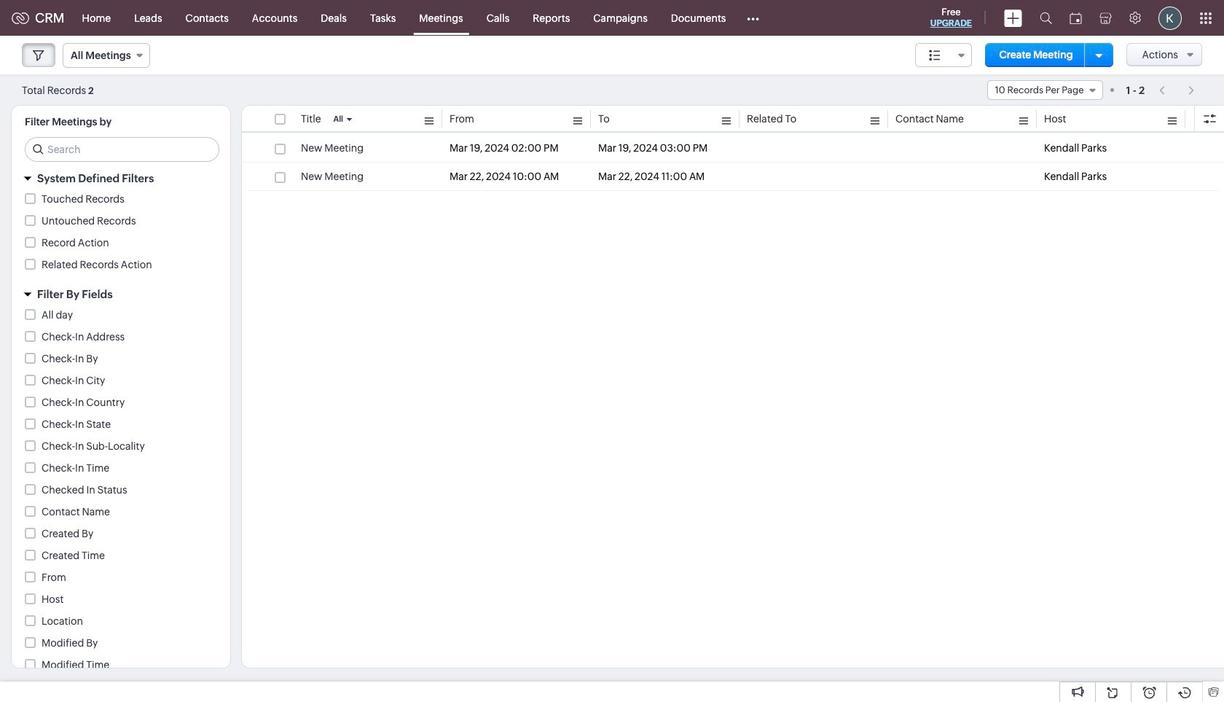 Task type: locate. For each thing, give the bounding box(es) containing it.
row group
[[242, 134, 1225, 191]]

none field size
[[916, 43, 972, 67]]

create menu image
[[1005, 9, 1023, 27]]

size image
[[929, 49, 941, 62]]

navigation
[[1153, 79, 1203, 101]]

None field
[[63, 43, 150, 68], [916, 43, 972, 67], [988, 80, 1104, 100], [63, 43, 150, 68], [988, 80, 1104, 100]]



Task type: vqa. For each thing, say whether or not it's contained in the screenshot.
size FIELD
yes



Task type: describe. For each thing, give the bounding box(es) containing it.
Search text field
[[26, 138, 219, 161]]

create menu element
[[996, 0, 1032, 35]]

profile element
[[1151, 0, 1191, 35]]

search element
[[1032, 0, 1062, 36]]

calendar image
[[1070, 12, 1083, 24]]

Other Modules field
[[738, 6, 770, 30]]

search image
[[1040, 12, 1053, 24]]

profile image
[[1159, 6, 1183, 30]]

logo image
[[12, 12, 29, 24]]



